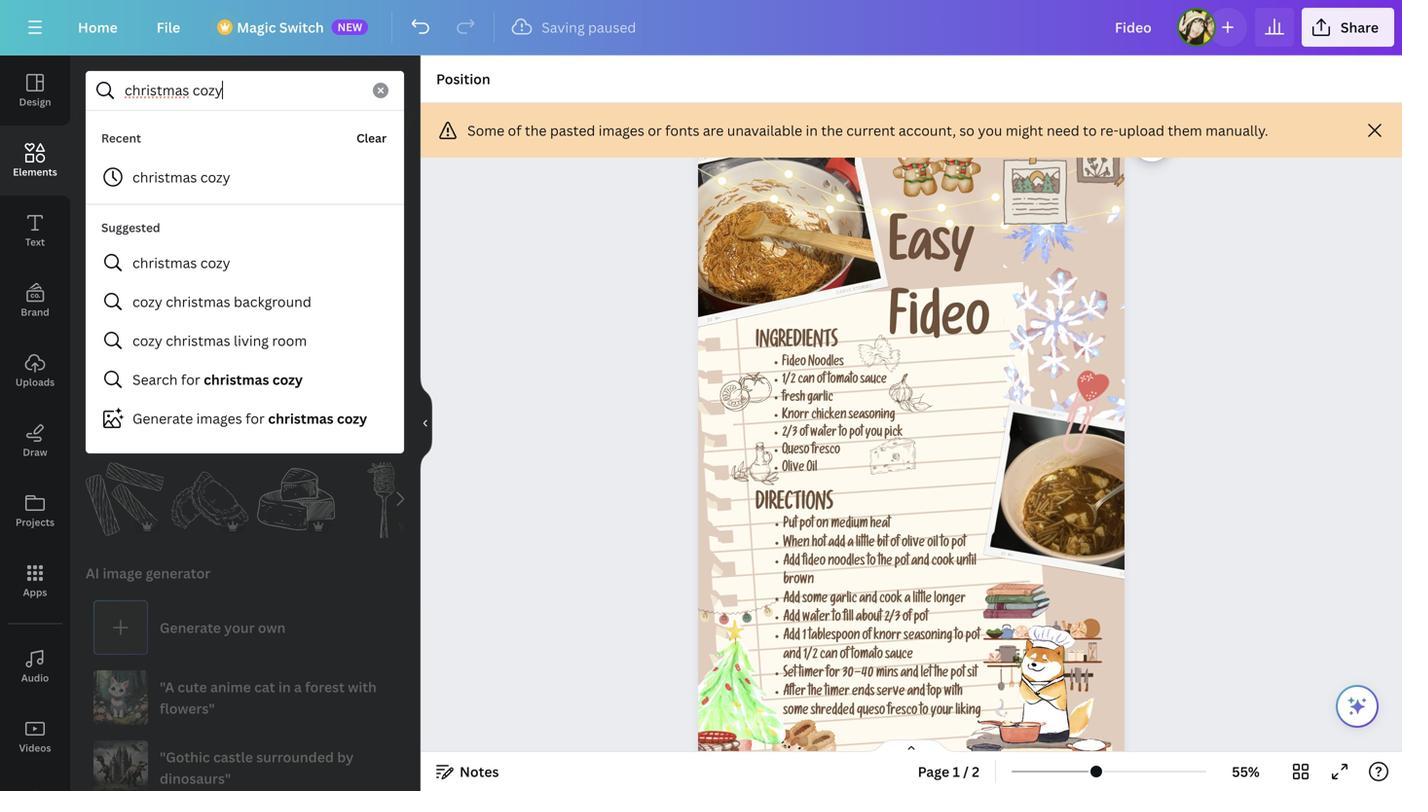 Task type: vqa. For each thing, say whether or not it's contained in the screenshot.
Some of the pasted images or fonts are unavailable in the current account, so you might need to re-upload them manually.
yes



Task type: locate. For each thing, give the bounding box(es) containing it.
home link
[[62, 8, 133, 47]]

see for recently used
[[367, 192, 388, 208]]

serve
[[877, 687, 905, 701]]

fresh
[[782, 393, 805, 406]]

0 horizontal spatial timer
[[799, 668, 824, 682]]

images down search for christmas cozy
[[196, 409, 242, 428]]

to right oil
[[941, 537, 949, 551]]

0 vertical spatial 1/2
[[782, 375, 796, 388]]

1 vertical spatial fideo
[[782, 357, 806, 371]]

new
[[338, 19, 362, 34]]

3 see from the top
[[367, 434, 388, 450]]

0 vertical spatial a
[[848, 537, 854, 551]]

0 horizontal spatial you
[[865, 428, 882, 441]]

2 vertical spatial for
[[826, 668, 840, 682]]

side panel tab list
[[0, 56, 70, 792]]

0 vertical spatial tomato
[[828, 375, 858, 388]]

garlic inside fideo noodles 1/2 can of tomato sauce fresh garlic knorr chicken seasoning 2/3 of water to pot you pick queso fresco olive oil
[[807, 393, 833, 406]]

garlic up fill
[[830, 593, 857, 607]]

1 horizontal spatial a
[[848, 537, 854, 551]]

need
[[1047, 121, 1080, 140]]

0 vertical spatial little
[[856, 537, 875, 551]]

see up watercolor cozy blankets image
[[367, 192, 388, 208]]

0 vertical spatial your
[[224, 619, 255, 637]]

0 vertical spatial water
[[810, 428, 837, 441]]

2 add this line to the canvas image from the left
[[273, 352, 327, 406]]

christmas cozy button down 'search elements' search field
[[86, 158, 404, 197]]

0 vertical spatial christmas cozy button
[[86, 158, 404, 197]]

0 horizontal spatial add this line to the canvas image
[[210, 352, 265, 406]]

fideo for fideo
[[889, 299, 990, 354]]

add this line to the canvas image
[[210, 352, 265, 406], [273, 352, 327, 406]]

1 vertical spatial in
[[278, 678, 291, 697]]

0 vertical spatial 1
[[802, 631, 806, 645]]

1 vertical spatial little
[[913, 593, 932, 607]]

1 horizontal spatial add this line to the canvas image
[[273, 352, 327, 406]]

for left "30-"
[[826, 668, 840, 682]]

0 vertical spatial fideo
[[889, 299, 990, 354]]

recently used button
[[84, 180, 181, 219]]

0 vertical spatial sauce
[[860, 375, 887, 388]]

audio button
[[0, 632, 70, 702]]

0 vertical spatial see all
[[367, 192, 404, 208]]

text button
[[0, 196, 70, 266]]

1 horizontal spatial you
[[978, 121, 1002, 140]]

square image
[[86, 352, 140, 406]]

seasoning
[[849, 410, 895, 423], [904, 631, 952, 645]]

0 vertical spatial all
[[390, 192, 404, 208]]

are
[[703, 121, 724, 140]]

add this line to the canvas image down living
[[210, 352, 265, 406]]

sauce down farfalle pasta illustration image
[[860, 375, 887, 388]]

0 horizontal spatial 1
[[802, 631, 806, 645]]

noodles
[[828, 556, 865, 570]]

1 vertical spatial tomato
[[851, 649, 883, 663]]

generate for generate your own
[[160, 619, 221, 637]]

garlic up chicken
[[807, 393, 833, 406]]

you right so
[[978, 121, 1002, 140]]

2 vertical spatial a
[[294, 678, 302, 697]]

with inside "a cute anime cat in a forest with flowers"
[[348, 678, 377, 697]]

christmas cozy
[[132, 168, 230, 186], [132, 254, 230, 272]]

1 vertical spatial sauce
[[885, 649, 913, 663]]

tomato
[[828, 375, 858, 388], [851, 649, 883, 663]]

cook down oil
[[932, 556, 954, 570]]

some down brown on the right bottom
[[802, 593, 828, 607]]

longer
[[934, 593, 966, 607]]

0 horizontal spatial for
[[181, 371, 200, 389]]

watercolor cozy blankets image
[[343, 219, 421, 297]]

to
[[1083, 121, 1097, 140], [839, 428, 847, 441], [941, 537, 949, 551], [867, 556, 876, 570], [832, 612, 841, 626], [955, 631, 963, 645], [920, 706, 928, 719]]

directions
[[755, 495, 833, 517]]

water down chicken
[[810, 428, 837, 441]]

all down rectangle
[[390, 192, 404, 208]]

top
[[927, 687, 942, 701]]

0 vertical spatial seasoning
[[849, 410, 895, 423]]

1 vertical spatial see
[[367, 325, 388, 341]]

1 vertical spatial seasoning
[[904, 631, 952, 645]]

apps
[[23, 586, 47, 599]]

share
[[1341, 18, 1379, 37]]

heat
[[870, 519, 890, 533]]

a right add
[[848, 537, 854, 551]]

rectangle
[[382, 136, 447, 154]]

rectangle button
[[370, 126, 460, 165]]

saving paused status
[[503, 16, 646, 39]]

1 vertical spatial generate
[[160, 619, 221, 637]]

olive
[[782, 463, 804, 476]]

1 horizontal spatial 1
[[953, 763, 960, 781]]

sauce down knorr
[[885, 649, 913, 663]]

0 vertical spatial christmas cozy
[[132, 168, 230, 186]]

to right noodles at the bottom of the page
[[867, 556, 876, 570]]

tomato up 40
[[851, 649, 883, 663]]

in right "cat"
[[278, 678, 291, 697]]

and down olive
[[911, 556, 929, 570]]

1 horizontal spatial little
[[913, 593, 932, 607]]

can
[[798, 375, 815, 388], [820, 649, 838, 663]]

Search elements search field
[[125, 72, 361, 109]]

apps button
[[0, 546, 70, 616]]

tomato inside fideo noodles 1/2 can of tomato sauce fresh garlic knorr chicken seasoning 2/3 of water to pot you pick queso fresco olive oil
[[828, 375, 858, 388]]

fideo inside fideo noodles 1/2 can of tomato sauce fresh garlic knorr chicken seasoning 2/3 of water to pot you pick queso fresco olive oil
[[782, 357, 806, 371]]

0 horizontal spatial in
[[278, 678, 291, 697]]

2 vertical spatial see all
[[367, 434, 404, 450]]

images left or
[[599, 121, 644, 140]]

christmas
[[132, 168, 197, 186], [132, 254, 197, 272], [166, 293, 230, 311], [166, 332, 230, 350], [204, 371, 269, 389], [268, 409, 334, 428]]

0 vertical spatial images
[[599, 121, 644, 140]]

can down the tablespoon
[[820, 649, 838, 663]]

generate down generator
[[160, 619, 221, 637]]

all for recently used
[[390, 192, 404, 208]]

main menu bar
[[0, 0, 1402, 56]]

1 add from the top
[[783, 556, 800, 570]]

1/2 down the tablespoon
[[803, 649, 818, 663]]

list
[[78, 95, 404, 438]]

fresco up oil
[[812, 445, 840, 459]]

1/2 inside fideo noodles 1/2 can of tomato sauce fresh garlic knorr chicken seasoning 2/3 of water to pot you pick queso fresco olive oil
[[782, 375, 796, 388]]

timer right set
[[799, 668, 824, 682]]

40
[[861, 668, 874, 682]]

christmas cozy up cozy christmas background
[[132, 254, 230, 272]]

castle
[[213, 748, 253, 767]]

0 vertical spatial garlic
[[807, 393, 833, 406]]

"gothic castle surrounded by dinosaurs"
[[160, 748, 354, 788]]

saving paused
[[542, 18, 636, 37]]

2 see all from the top
[[367, 325, 404, 341]]

fideo
[[889, 299, 990, 354], [782, 357, 806, 371]]

your down top
[[931, 706, 953, 719]]

bit
[[877, 537, 888, 551]]

1 all from the top
[[390, 192, 404, 208]]

seasoning up pick at the bottom right of page
[[849, 410, 895, 423]]

1 vertical spatial 2/3
[[884, 612, 900, 626]]

1/2 up fresh
[[782, 375, 796, 388]]

1 vertical spatial 1/2
[[803, 649, 818, 663]]

0 horizontal spatial a
[[294, 678, 302, 697]]

1 vertical spatial christmas cozy
[[132, 254, 230, 272]]

water inside put pot on medium heat when hot add a little bit of olive oil to pot add fideo noodles to the pot and cook until brown add some garlic and cook a little longer add water to fill about 2/3 of pot add 1 tablespoon of knorr seasoning to pot and 1/2 can of tomato sauce set timer for 30-40 mins and let the pot sit after the timer ends serve and top with some shredded queso fresco to your liking
[[802, 612, 830, 626]]

1 vertical spatial all
[[390, 325, 404, 341]]

0 vertical spatial see all button
[[365, 180, 406, 219]]

fresco down serve
[[888, 706, 917, 719]]

1 vertical spatial see all
[[367, 325, 404, 341]]

1 horizontal spatial 1/2
[[803, 649, 818, 663]]

see left hide image
[[367, 434, 388, 450]]

see all button for graphics
[[365, 422, 406, 461]]

1 vertical spatial timer
[[825, 687, 850, 701]]

the left current
[[821, 121, 843, 140]]

add this line to the canvas image down room
[[273, 352, 327, 406]]

you left pick at the bottom right of page
[[865, 428, 882, 441]]

cozy christmas living room
[[132, 332, 307, 350]]

0 horizontal spatial with
[[348, 678, 377, 697]]

little left longer
[[913, 593, 932, 607]]

image
[[103, 564, 142, 583]]

pot left pick at the bottom right of page
[[849, 428, 863, 441]]

with right forest
[[348, 678, 377, 697]]

1 vertical spatial fresco
[[888, 706, 917, 719]]

little left bit
[[856, 537, 875, 551]]

1 vertical spatial your
[[931, 706, 953, 719]]

search for christmas cozy
[[132, 371, 303, 389]]

for right search
[[181, 371, 200, 389]]

by
[[337, 748, 354, 767]]

2/3 down knorr
[[782, 428, 797, 441]]

to down chicken
[[839, 428, 847, 441]]

0 vertical spatial you
[[978, 121, 1002, 140]]

0 horizontal spatial 2/3
[[782, 428, 797, 441]]

0 vertical spatial in
[[806, 121, 818, 140]]

set
[[783, 668, 797, 682]]

2/3 up knorr
[[884, 612, 900, 626]]

1 horizontal spatial for
[[245, 409, 265, 428]]

in
[[806, 121, 818, 140], [278, 678, 291, 697]]

"a
[[160, 678, 174, 697]]

hide image
[[420, 377, 432, 470]]

1/2 inside put pot on medium heat when hot add a little bit of olive oil to pot add fideo noodles to the pot and cook until brown add some garlic and cook a little longer add water to fill about 2/3 of pot add 1 tablespoon of knorr seasoning to pot and 1/2 can of tomato sauce set timer for 30-40 mins and let the pot sit after the timer ends serve and top with some shredded queso fresco to your liking
[[803, 649, 818, 663]]

1 horizontal spatial your
[[931, 706, 953, 719]]

0 horizontal spatial seasoning
[[849, 410, 895, 423]]

1 horizontal spatial images
[[599, 121, 644, 140]]

4 add from the top
[[783, 631, 800, 645]]

2 vertical spatial all
[[390, 434, 404, 450]]

a inside "a cute anime cat in a forest with flowers"
[[294, 678, 302, 697]]

pot inside fideo noodles 1/2 can of tomato sauce fresh garlic knorr chicken seasoning 2/3 of water to pot you pick queso fresco olive oil
[[849, 428, 863, 441]]

3 see all button from the top
[[365, 422, 406, 461]]

0 horizontal spatial can
[[798, 375, 815, 388]]

all for graphics
[[390, 434, 404, 450]]

1 vertical spatial cook
[[879, 593, 902, 607]]

1 vertical spatial christmas cozy button
[[86, 243, 404, 282]]

0 horizontal spatial 1/2
[[782, 375, 796, 388]]

garlic inside put pot on medium heat when hot add a little bit of olive oil to pot add fideo noodles to the pot and cook until brown add some garlic and cook a little longer add water to fill about 2/3 of pot add 1 tablespoon of knorr seasoning to pot and 1/2 can of tomato sauce set timer for 30-40 mins and let the pot sit after the timer ends serve and top with some shredded queso fresco to your liking
[[830, 593, 857, 607]]

brown
[[783, 575, 814, 589]]

to inside fideo noodles 1/2 can of tomato sauce fresh garlic knorr chicken seasoning 2/3 of water to pot you pick queso fresco olive oil
[[839, 428, 847, 441]]

farfalle pasta illustration image
[[858, 335, 900, 372]]

2 vertical spatial see all button
[[365, 422, 406, 461]]

in right unavailable
[[806, 121, 818, 140]]

see all left hide image
[[367, 434, 404, 450]]

water
[[810, 428, 837, 441], [802, 612, 830, 626]]

a left longer
[[905, 593, 911, 607]]

ai
[[86, 564, 99, 583]]

text
[[25, 236, 45, 249]]

triangle up image
[[397, 352, 452, 406]]

1 vertical spatial you
[[865, 428, 882, 441]]

see down watercolor cozy blankets image
[[367, 325, 388, 341]]

cook up about
[[879, 593, 902, 607]]

search
[[132, 371, 178, 389]]

1 inside put pot on medium heat when hot add a little bit of olive oil to pot add fideo noodles to the pot and cook until brown add some garlic and cook a little longer add water to fill about 2/3 of pot add 1 tablespoon of knorr seasoning to pot and 1/2 can of tomato sauce set timer for 30-40 mins and let the pot sit after the timer ends serve and top with some shredded queso fresco to your liking
[[802, 631, 806, 645]]

1 horizontal spatial 2/3
[[884, 612, 900, 626]]

1 see all button from the top
[[365, 180, 406, 219]]

water inside fideo noodles 1/2 can of tomato sauce fresh garlic knorr chicken seasoning 2/3 of water to pot you pick queso fresco olive oil
[[810, 428, 837, 441]]

generate down search
[[132, 409, 193, 428]]

0 vertical spatial 2/3
[[782, 428, 797, 441]]

3 all from the top
[[390, 434, 404, 450]]

water up the tablespoon
[[802, 612, 830, 626]]

tomato down the noodles
[[828, 375, 858, 388]]

1 vertical spatial can
[[820, 649, 838, 663]]

chicken
[[811, 410, 846, 423]]

1 vertical spatial a
[[905, 593, 911, 607]]

noodles
[[808, 357, 844, 371]]

the
[[525, 121, 547, 140], [821, 121, 843, 140], [878, 556, 892, 570], [934, 668, 948, 682], [808, 687, 822, 701]]

see all for shapes
[[367, 325, 404, 341]]

see all button down rectangle button
[[365, 180, 406, 219]]

of
[[508, 121, 522, 140], [817, 375, 826, 388], [800, 428, 808, 441], [890, 537, 899, 551], [903, 612, 912, 626], [862, 631, 871, 645], [840, 649, 849, 663]]

surrounded
[[256, 748, 334, 767]]

rounded square image
[[148, 352, 203, 406]]

watercolor gingerbread image
[[86, 219, 164, 297]]

2 see all button from the top
[[365, 313, 406, 352]]

1 left /
[[953, 763, 960, 781]]

a left forest
[[294, 678, 302, 697]]

0 horizontal spatial fresco
[[812, 445, 840, 459]]

1 vertical spatial 1
[[953, 763, 960, 781]]

some of the pasted images or fonts are unavailable in the current account, so you might need to re-upload them manually.
[[467, 121, 1269, 140]]

see all button left hide image
[[365, 422, 406, 461]]

0 vertical spatial generate
[[132, 409, 193, 428]]

pot right about
[[914, 612, 928, 626]]

1 horizontal spatial fideo
[[889, 299, 990, 354]]

1 horizontal spatial seasoning
[[904, 631, 952, 645]]

3 see all from the top
[[367, 434, 404, 450]]

christmas cozy button up cozy christmas background
[[86, 243, 404, 282]]

0 horizontal spatial images
[[196, 409, 242, 428]]

christmas down cozy christmas living room button
[[204, 371, 269, 389]]

shapes button
[[84, 313, 136, 352]]

0 vertical spatial can
[[798, 375, 815, 388]]

easy
[[889, 224, 975, 280]]

re-
[[1100, 121, 1119, 140]]

2 add from the top
[[783, 593, 800, 607]]

timer up shredded
[[825, 687, 850, 701]]

0 vertical spatial fresco
[[812, 445, 840, 459]]

sauce inside put pot on medium heat when hot add a little bit of olive oil to pot add fideo noodles to the pot and cook until brown add some garlic and cook a little longer add water to fill about 2/3 of pot add 1 tablespoon of knorr seasoning to pot and 1/2 can of tomato sauce set timer for 30-40 mins and let the pot sit after the timer ends serve and top with some shredded queso fresco to your liking
[[885, 649, 913, 663]]

and up about
[[859, 593, 877, 607]]

christmas cozy up used
[[132, 168, 230, 186]]

of right some
[[508, 121, 522, 140]]

1 vertical spatial for
[[245, 409, 265, 428]]

used
[[147, 190, 179, 209]]

shapes
[[86, 323, 134, 341]]

0 vertical spatial cook
[[932, 556, 954, 570]]

1 left the tablespoon
[[802, 631, 806, 645]]

background
[[234, 293, 311, 311]]

tablespoon
[[809, 631, 860, 645]]

cozy up cozy christmas background
[[200, 254, 230, 272]]

the right let
[[934, 668, 948, 682]]

pasted
[[550, 121, 595, 140]]

1 christmas cozy from the top
[[132, 168, 230, 186]]

share button
[[1302, 8, 1394, 47]]

1 horizontal spatial with
[[944, 687, 963, 701]]

garlic
[[807, 393, 833, 406], [830, 593, 857, 607]]

draw button
[[0, 406, 70, 476]]

add
[[828, 537, 845, 551]]

1 horizontal spatial can
[[820, 649, 838, 663]]

2 horizontal spatial for
[[826, 668, 840, 682]]

see all up watercolor cozy blankets image
[[367, 192, 404, 208]]

page
[[918, 763, 950, 781]]

cozy
[[200, 168, 230, 186], [200, 254, 230, 272], [132, 293, 162, 311], [132, 332, 162, 350], [272, 371, 303, 389], [337, 409, 367, 428]]

uploads
[[15, 376, 55, 389]]

for inside put pot on medium heat when hot add a little bit of olive oil to pot add fideo noodles to the pot and cook until brown add some garlic and cook a little longer add water to fill about 2/3 of pot add 1 tablespoon of knorr seasoning to pot and 1/2 can of tomato sauce set timer for 30-40 mins and let the pot sit after the timer ends serve and top with some shredded queso fresco to your liking
[[826, 668, 840, 682]]

with right top
[[944, 687, 963, 701]]

seasoning up let
[[904, 631, 952, 645]]

"gothic
[[160, 748, 210, 767]]

1 vertical spatial see all button
[[365, 313, 406, 352]]

2 vertical spatial see
[[367, 434, 388, 450]]

of down the noodles
[[817, 375, 826, 388]]

all left hide image
[[390, 434, 404, 450]]

1 vertical spatial water
[[802, 612, 830, 626]]

see all up triangle up image
[[367, 325, 404, 341]]

on
[[816, 519, 829, 533]]

0 vertical spatial for
[[181, 371, 200, 389]]

you inside fideo noodles 1/2 can of tomato sauce fresh garlic knorr chicken seasoning 2/3 of water to pot you pick queso fresco olive oil
[[865, 428, 882, 441]]

christmas up used
[[132, 168, 197, 186]]

2 all from the top
[[390, 325, 404, 341]]

1 vertical spatial garlic
[[830, 593, 857, 607]]

uploads button
[[0, 336, 70, 406]]

fideo down ingredients at the right of the page
[[782, 357, 806, 371]]

0 vertical spatial see
[[367, 192, 388, 208]]

or
[[648, 121, 662, 140]]

videos button
[[0, 702, 70, 772]]

see all
[[367, 192, 404, 208], [367, 325, 404, 341], [367, 434, 404, 450]]

0 horizontal spatial fideo
[[782, 357, 806, 371]]

some
[[467, 121, 505, 140]]

0 horizontal spatial little
[[856, 537, 875, 551]]

1 see from the top
[[367, 192, 388, 208]]

some down after at the right bottom of the page
[[783, 706, 809, 719]]

fideo down easy
[[889, 299, 990, 354]]

let
[[921, 668, 932, 682]]

group
[[343, 219, 421, 297]]

1 horizontal spatial fresco
[[888, 706, 917, 719]]

55% button
[[1214, 757, 1278, 788]]

1 see all from the top
[[367, 192, 404, 208]]

your left own
[[224, 619, 255, 637]]

2 see from the top
[[367, 325, 388, 341]]

a
[[848, 537, 854, 551], [905, 593, 911, 607], [294, 678, 302, 697]]



Task type: describe. For each thing, give the bounding box(es) containing it.
olive
[[902, 537, 925, 551]]

0 horizontal spatial your
[[224, 619, 255, 637]]

audio
[[21, 672, 49, 685]]

1 horizontal spatial cook
[[932, 556, 954, 570]]

1 vertical spatial images
[[196, 409, 242, 428]]

pot left sit
[[951, 668, 965, 682]]

unavailable
[[727, 121, 802, 140]]

show pages image
[[865, 739, 958, 755]]

generate images for christmas cozy
[[132, 409, 367, 428]]

projects button
[[0, 476, 70, 546]]

1 add this line to the canvas image from the left
[[210, 352, 265, 406]]

list containing christmas cozy
[[78, 95, 404, 438]]

1 inside page 1 / 2 button
[[953, 763, 960, 781]]

sit
[[967, 668, 977, 682]]

/
[[963, 763, 969, 781]]

of up "30-"
[[840, 649, 849, 663]]

kitchen shelves illustration image
[[257, 219, 335, 297]]

fresco inside put pot on medium heat when hot add a little bit of olive oil to pot add fideo noodles to the pot and cook until brown add some garlic and cook a little longer add water to fill about 2/3 of pot add 1 tablespoon of knorr seasoning to pot and 1/2 can of tomato sauce set timer for 30-40 mins and let the pot sit after the timer ends serve and top with some shredded queso fresco to your liking
[[888, 706, 917, 719]]

2
[[972, 763, 980, 781]]

fresco inside fideo noodles 1/2 can of tomato sauce fresh garlic knorr chicken seasoning 2/3 of water to pot you pick queso fresco olive oil
[[812, 445, 840, 459]]

to left fill
[[832, 612, 841, 626]]

magic switch
[[237, 18, 324, 37]]

flowers"
[[160, 700, 215, 718]]

can inside fideo noodles 1/2 can of tomato sauce fresh garlic knorr chicken seasoning 2/3 of water to pot you pick queso fresco olive oil
[[798, 375, 815, 388]]

of right about
[[903, 612, 912, 626]]

with inside put pot on medium heat when hot add a little bit of olive oil to pot add fideo noodles to the pot and cook until brown add some garlic and cook a little longer add water to fill about 2/3 of pot add 1 tablespoon of knorr seasoning to pot and 1/2 can of tomato sauce set timer for 30-40 mins and let the pot sit after the timer ends serve and top with some shredded queso fresco to your liking
[[944, 687, 963, 701]]

forest
[[305, 678, 345, 697]]

tomato inside put pot on medium heat when hot add a little bit of olive oil to pot add fideo noodles to the pot and cook until brown add some garlic and cook a little longer add water to fill about 2/3 of pot add 1 tablespoon of knorr seasoning to pot and 1/2 can of tomato sauce set timer for 30-40 mins and let the pot sit after the timer ends serve and top with some shredded queso fresco to your liking
[[851, 649, 883, 663]]

file
[[157, 18, 180, 37]]

file button
[[141, 8, 196, 47]]

canva assistant image
[[1346, 695, 1369, 719]]

hot
[[812, 537, 826, 551]]

when
[[783, 537, 810, 551]]

seasoning inside fideo noodles 1/2 can of tomato sauce fresh garlic knorr chicken seasoning 2/3 of water to pot you pick queso fresco olive oil
[[849, 410, 895, 423]]

and up set
[[783, 649, 801, 663]]

about
[[856, 612, 882, 626]]

of right bit
[[890, 537, 899, 551]]

seasoning inside put pot on medium heat when hot add a little bit of olive oil to pot add fideo noodles to the pot and cook until brown add some garlic and cook a little longer add water to fill about 2/3 of pot add 1 tablespoon of knorr seasoning to pot and 1/2 can of tomato sauce set timer for 30-40 mins and let the pot sit after the timer ends serve and top with some shredded queso fresco to your liking
[[904, 631, 952, 645]]

knorr
[[874, 631, 901, 645]]

to down top
[[920, 706, 928, 719]]

recently used
[[86, 190, 179, 209]]

30-
[[842, 668, 861, 682]]

mins
[[876, 668, 898, 682]]

pot up sit
[[966, 631, 980, 645]]

arrow
[[98, 136, 138, 154]]

room
[[272, 332, 307, 350]]

design
[[19, 95, 51, 109]]

them
[[1168, 121, 1202, 140]]

christmas lights hanging strings. image
[[171, 219, 249, 297]]

projects
[[16, 516, 55, 529]]

2 christmas cozy button from the top
[[86, 243, 404, 282]]

all for shapes
[[390, 325, 404, 341]]

ingredients
[[755, 333, 838, 354]]

see all button for shapes
[[365, 313, 406, 352]]

put
[[783, 519, 797, 533]]

medium
[[831, 519, 868, 533]]

cozy left hide image
[[337, 409, 367, 428]]

sauce inside fideo noodles 1/2 can of tomato sauce fresh garlic knorr chicken seasoning 2/3 of water to pot you pick queso fresco olive oil
[[860, 375, 887, 388]]

2/3 inside fideo noodles 1/2 can of tomato sauce fresh garlic knorr chicken seasoning 2/3 of water to pot you pick queso fresco olive oil
[[782, 428, 797, 441]]

until
[[957, 556, 976, 570]]

after
[[783, 687, 806, 701]]

recent
[[101, 130, 141, 146]]

home
[[78, 18, 118, 37]]

the down bit
[[878, 556, 892, 570]]

2 horizontal spatial a
[[905, 593, 911, 607]]

page 1 / 2
[[918, 763, 980, 781]]

see for graphics
[[367, 434, 388, 450]]

the right after at the right bottom of the page
[[808, 687, 822, 701]]

the left pasted at the left of page
[[525, 121, 547, 140]]

current
[[846, 121, 895, 140]]

2 christmas cozy from the top
[[132, 254, 230, 272]]

and left let
[[901, 668, 918, 682]]

cozy down room
[[272, 371, 303, 389]]

and left top
[[907, 687, 925, 701]]

position
[[436, 70, 491, 88]]

saving
[[542, 18, 585, 37]]

draw
[[23, 446, 47, 459]]

christmas down room
[[268, 409, 334, 428]]

generate for generate images for christmas cozy
[[132, 409, 193, 428]]

in inside "a cute anime cat in a forest with flowers"
[[278, 678, 291, 697]]

fonts
[[665, 121, 700, 140]]

ends
[[852, 687, 875, 701]]

see all for recently used
[[367, 192, 404, 208]]

pot down olive
[[895, 556, 909, 570]]

christmas up cozy christmas living room
[[166, 293, 230, 311]]

magic
[[237, 18, 276, 37]]

dinosaurs"
[[160, 770, 231, 788]]

graphics button
[[84, 422, 147, 461]]

of up queso
[[800, 428, 808, 441]]

pot up until
[[952, 537, 966, 551]]

christmas down suggested
[[132, 254, 197, 272]]

see all for graphics
[[367, 434, 404, 450]]

oil
[[807, 463, 817, 476]]

Design title text field
[[1099, 8, 1169, 47]]

to down longer
[[955, 631, 963, 645]]

notes
[[460, 763, 499, 781]]

cozy up search
[[132, 332, 162, 350]]

christmas up search for christmas cozy
[[166, 332, 230, 350]]

knorr
[[782, 410, 809, 423]]

see for shapes
[[367, 325, 388, 341]]

cozy up shapes
[[132, 293, 162, 311]]

fideo for fideo noodles 1/2 can of tomato sauce fresh garlic knorr chicken seasoning 2/3 of water to pot you pick queso fresco olive oil
[[782, 357, 806, 371]]

so
[[960, 121, 975, 140]]

3 add from the top
[[783, 612, 800, 626]]

recently
[[86, 190, 144, 209]]

paused
[[588, 18, 636, 37]]

cozy christmas background
[[132, 293, 311, 311]]

2/3 inside put pot on medium heat when hot add a little bit of olive oil to pot add fideo noodles to the pot and cook until brown add some garlic and cook a little longer add water to fill about 2/3 of pot add 1 tablespoon of knorr seasoning to pot and 1/2 can of tomato sauce set timer for 30-40 mins and let the pot sit after the timer ends serve and top with some shredded queso fresco to your liking
[[884, 612, 900, 626]]

fideo
[[802, 556, 826, 570]]

upload
[[1119, 121, 1165, 140]]

pick
[[884, 428, 903, 441]]

your inside put pot on medium heat when hot add a little bit of olive oil to pot add fideo noodles to the pot and cook until brown add some garlic and cook a little longer add water to fill about 2/3 of pot add 1 tablespoon of knorr seasoning to pot and 1/2 can of tomato sauce set timer for 30-40 mins and let the pot sit after the timer ends serve and top with some shredded queso fresco to your liking
[[931, 706, 953, 719]]

liking
[[956, 706, 981, 719]]

see all button for recently used
[[365, 180, 406, 219]]

0 vertical spatial timer
[[799, 668, 824, 682]]

brand button
[[0, 266, 70, 336]]

queso
[[782, 445, 809, 459]]

1 vertical spatial some
[[783, 706, 809, 719]]

cozy up christmas lights hanging strings. image
[[200, 168, 230, 186]]

1 christmas cozy button from the top
[[86, 158, 404, 197]]

ai image generator
[[86, 564, 211, 583]]

1 horizontal spatial timer
[[825, 687, 850, 701]]

cute
[[178, 678, 207, 697]]

55%
[[1232, 763, 1260, 781]]

olive oil hand drawn image
[[732, 443, 779, 485]]

can inside put pot on medium heat when hot add a little bit of olive oil to pot add fideo noodles to the pot and cook until brown add some garlic and cook a little longer add water to fill about 2/3 of pot add 1 tablespoon of knorr seasoning to pot and 1/2 can of tomato sauce set timer for 30-40 mins and let the pot sit after the timer ends serve and top with some shredded queso fresco to your liking
[[820, 649, 838, 663]]

1 horizontal spatial in
[[806, 121, 818, 140]]

account,
[[899, 121, 956, 140]]

of down about
[[862, 631, 871, 645]]

cozy christmas background button
[[86, 282, 404, 321]]

anime
[[210, 678, 251, 697]]

elements button
[[0, 126, 70, 196]]

shredded
[[811, 706, 855, 719]]

clear button
[[355, 119, 389, 158]]

own
[[258, 619, 286, 637]]

brand
[[21, 306, 49, 319]]

pot left on
[[800, 519, 814, 533]]

0 horizontal spatial cook
[[879, 593, 902, 607]]

to left re- on the top
[[1083, 121, 1097, 140]]

0 vertical spatial some
[[802, 593, 828, 607]]

notes button
[[428, 757, 507, 788]]

put pot on medium heat when hot add a little bit of olive oil to pot add fideo noodles to the pot and cook until brown add some garlic and cook a little longer add water to fill about 2/3 of pot add 1 tablespoon of knorr seasoning to pot and 1/2 can of tomato sauce set timer for 30-40 mins and let the pot sit after the timer ends serve and top with some shredded queso fresco to your liking
[[783, 519, 981, 719]]



